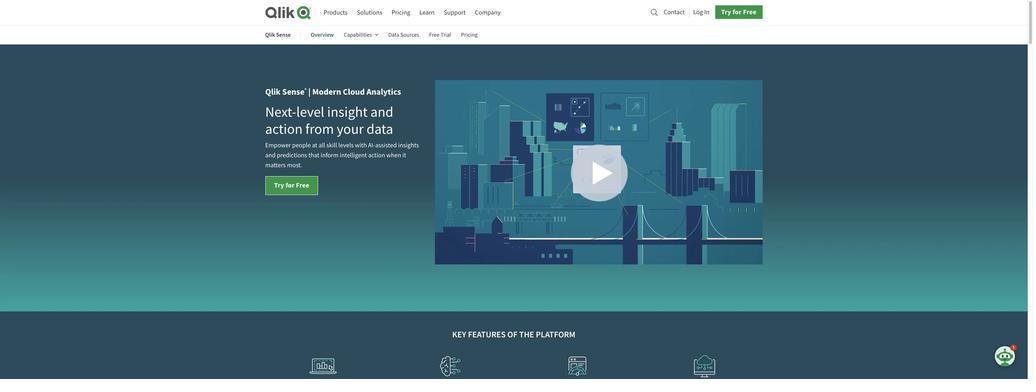 Task type: locate. For each thing, give the bounding box(es) containing it.
0 horizontal spatial try for free
[[274, 181, 309, 190]]

pricing link right trial
[[461, 26, 478, 44]]

try for free right in
[[722, 8, 757, 16]]

try for free link
[[715, 5, 763, 19], [265, 176, 318, 195]]

1 vertical spatial sense
[[282, 86, 305, 98]]

1 vertical spatial menu bar
[[265, 26, 488, 44]]

1 vertical spatial action
[[368, 151, 385, 160]]

platform
[[536, 329, 576, 341]]

in
[[705, 8, 710, 16]]

menu bar up sources
[[324, 6, 501, 19]]

2 vertical spatial free
[[296, 181, 309, 190]]

0 vertical spatial action
[[265, 120, 303, 138]]

qlik
[[265, 31, 275, 39], [265, 86, 281, 98]]

pricing inside qlik main element
[[392, 9, 410, 17]]

1 horizontal spatial free
[[429, 31, 440, 39]]

1 horizontal spatial and
[[371, 103, 394, 121]]

try for free
[[722, 8, 757, 16], [274, 181, 309, 190]]

0 vertical spatial try for free link
[[715, 5, 763, 19]]

data sources
[[388, 31, 419, 39]]

and down analytics on the left of page
[[371, 103, 394, 121]]

1 horizontal spatial action
[[368, 151, 385, 160]]

menu bar down solutions link
[[265, 26, 488, 44]]

and up matters
[[265, 151, 276, 160]]

it
[[403, 151, 406, 160]]

capabilities link
[[344, 26, 378, 44]]

qlik sense ® | modern cloud analytics
[[265, 86, 401, 98]]

0 vertical spatial try
[[722, 8, 732, 16]]

0 vertical spatial menu bar
[[324, 6, 501, 19]]

try for free link down most.
[[265, 176, 318, 195]]

try
[[722, 8, 732, 16], [274, 181, 284, 190]]

0 vertical spatial try for free
[[722, 8, 757, 16]]

with
[[355, 142, 367, 150]]

try for free down most.
[[274, 181, 309, 190]]

people
[[292, 142, 311, 150]]

solutions
[[357, 9, 382, 17]]

try down matters
[[274, 181, 284, 190]]

qlik up next-
[[265, 86, 281, 98]]

for down most.
[[286, 181, 295, 190]]

0 horizontal spatial pricing
[[392, 9, 410, 17]]

action
[[265, 120, 303, 138], [368, 151, 385, 160]]

0 vertical spatial for
[[733, 8, 742, 16]]

sense down go to the home page. image
[[276, 31, 291, 39]]

2 qlik from the top
[[265, 86, 281, 98]]

menu bar inside qlik main element
[[324, 6, 501, 19]]

overview
[[311, 31, 334, 39]]

1 horizontal spatial try for free
[[722, 8, 757, 16]]

0 vertical spatial pricing link
[[392, 6, 410, 19]]

1 vertical spatial qlik
[[265, 86, 281, 98]]

0 vertical spatial and
[[371, 103, 394, 121]]

pricing link up the data sources link
[[392, 6, 410, 19]]

free
[[743, 8, 757, 16], [429, 31, 440, 39], [296, 181, 309, 190]]

sense inside menu bar
[[276, 31, 291, 39]]

your
[[337, 120, 364, 138]]

log
[[694, 8, 703, 16]]

pricing right trial
[[461, 31, 478, 39]]

all
[[319, 142, 325, 150]]

1 horizontal spatial for
[[733, 8, 742, 16]]

try for free inside qlik main element
[[722, 8, 757, 16]]

1 vertical spatial try for free
[[274, 181, 309, 190]]

pricing
[[392, 9, 410, 17], [461, 31, 478, 39]]

matters
[[265, 161, 286, 170]]

0 horizontal spatial and
[[265, 151, 276, 160]]

menu bar containing products
[[324, 6, 501, 19]]

action up the empower
[[265, 120, 303, 138]]

most.
[[287, 161, 302, 170]]

sense
[[276, 31, 291, 39], [282, 86, 305, 98]]

qlik sense
[[265, 31, 291, 39]]

1 qlik from the top
[[265, 31, 275, 39]]

0 horizontal spatial try
[[274, 181, 284, 190]]

qlik down go to the home page. image
[[265, 31, 275, 39]]

the
[[519, 329, 534, 341]]

free trial link
[[429, 26, 451, 44]]

trial
[[441, 31, 451, 39]]

|
[[308, 86, 311, 98]]

1 vertical spatial free
[[429, 31, 440, 39]]

for right in
[[733, 8, 742, 16]]

menu bar containing qlik sense
[[265, 26, 488, 44]]

0 horizontal spatial for
[[286, 181, 295, 190]]

modern
[[312, 86, 341, 98]]

predictions
[[277, 151, 307, 160]]

1 vertical spatial try for free link
[[265, 176, 318, 195]]

1 horizontal spatial pricing link
[[461, 26, 478, 44]]

0 vertical spatial sense
[[276, 31, 291, 39]]

next-level insight and action from your data empower people at all skill levels with ai-assisted insights and predictions that inform intelligent action when it matters most.
[[265, 103, 419, 170]]

0 vertical spatial free
[[743, 8, 757, 16]]

try for try for free link in the qlik main element
[[722, 8, 732, 16]]

1 horizontal spatial pricing
[[461, 31, 478, 39]]

pricing link
[[392, 6, 410, 19], [461, 26, 478, 44]]

contact link
[[664, 6, 685, 18]]

try right in
[[722, 8, 732, 16]]

and
[[371, 103, 394, 121], [265, 151, 276, 160]]

1 horizontal spatial try for free link
[[715, 5, 763, 19]]

1 vertical spatial for
[[286, 181, 295, 190]]

action down "ai-" on the left of the page
[[368, 151, 385, 160]]

1 vertical spatial try
[[274, 181, 284, 190]]

sense left the | at the top of page
[[282, 86, 305, 98]]

from
[[306, 120, 334, 138]]

pricing up the data sources link
[[392, 9, 410, 17]]

0 vertical spatial pricing
[[392, 9, 410, 17]]

analytics
[[367, 86, 401, 98]]

at
[[312, 142, 317, 150]]

for
[[733, 8, 742, 16], [286, 181, 295, 190]]

insight
[[327, 103, 368, 121]]

0 horizontal spatial try for free link
[[265, 176, 318, 195]]

try inside qlik main element
[[722, 8, 732, 16]]

ai-
[[368, 142, 375, 150]]

1 horizontal spatial try
[[722, 8, 732, 16]]

menu bar
[[324, 6, 501, 19], [265, 26, 488, 44]]

0 vertical spatial qlik
[[265, 31, 275, 39]]

sources
[[401, 31, 419, 39]]

2 horizontal spatial free
[[743, 8, 757, 16]]

0 horizontal spatial pricing link
[[392, 6, 410, 19]]

try for free link right in
[[715, 5, 763, 19]]

qlik inside menu bar
[[265, 31, 275, 39]]



Task type: describe. For each thing, give the bounding box(es) containing it.
key
[[452, 329, 466, 341]]

solutions link
[[357, 6, 382, 19]]

intelligent
[[340, 151, 367, 160]]

support
[[444, 9, 466, 17]]

that
[[308, 151, 319, 160]]

assisted
[[375, 142, 397, 150]]

®
[[305, 87, 307, 93]]

free inside menu bar
[[429, 31, 440, 39]]

qlik sense link
[[265, 26, 291, 44]]

products link
[[324, 6, 348, 19]]

of
[[508, 329, 518, 341]]

levels
[[339, 142, 354, 150]]

try for left try for free link
[[274, 181, 284, 190]]

qlik for qlik sense ® | modern cloud analytics
[[265, 86, 281, 98]]

data sources link
[[388, 26, 419, 44]]

empower
[[265, 142, 291, 150]]

free inside qlik main element
[[743, 8, 757, 16]]

company
[[475, 9, 501, 17]]

data
[[367, 120, 393, 138]]

skill
[[327, 142, 337, 150]]

next-
[[265, 103, 296, 121]]

watch video: qlik sense image
[[435, 80, 763, 265]]

cloud
[[343, 86, 365, 98]]

insights
[[398, 142, 419, 150]]

log in link
[[694, 6, 710, 18]]

learn
[[420, 9, 435, 17]]

when
[[386, 151, 401, 160]]

go to the home page. image
[[265, 6, 311, 20]]

0 horizontal spatial action
[[265, 120, 303, 138]]

1 vertical spatial and
[[265, 151, 276, 160]]

qlik main element
[[324, 5, 763, 19]]

inform
[[321, 151, 339, 160]]

1 vertical spatial pricing link
[[461, 26, 478, 44]]

company link
[[475, 6, 501, 19]]

try for free link inside qlik main element
[[715, 5, 763, 19]]

support link
[[444, 6, 466, 19]]

features
[[468, 329, 506, 341]]

for inside qlik main element
[[733, 8, 742, 16]]

capabilities
[[344, 31, 372, 39]]

0 horizontal spatial free
[[296, 181, 309, 190]]

free trial
[[429, 31, 451, 39]]

log in
[[694, 8, 710, 16]]

key features of the platform
[[452, 329, 576, 341]]

sense for qlik sense ® | modern cloud analytics
[[282, 86, 305, 98]]

qlik for qlik sense
[[265, 31, 275, 39]]

1 vertical spatial pricing
[[461, 31, 478, 39]]

learn link
[[420, 6, 435, 19]]

products
[[324, 9, 348, 17]]

level
[[296, 103, 324, 121]]

sense for qlik sense
[[276, 31, 291, 39]]

data
[[388, 31, 399, 39]]

overview link
[[311, 26, 334, 44]]

contact
[[664, 8, 685, 16]]



Task type: vqa. For each thing, say whether or not it's contained in the screenshot.
sites.
no



